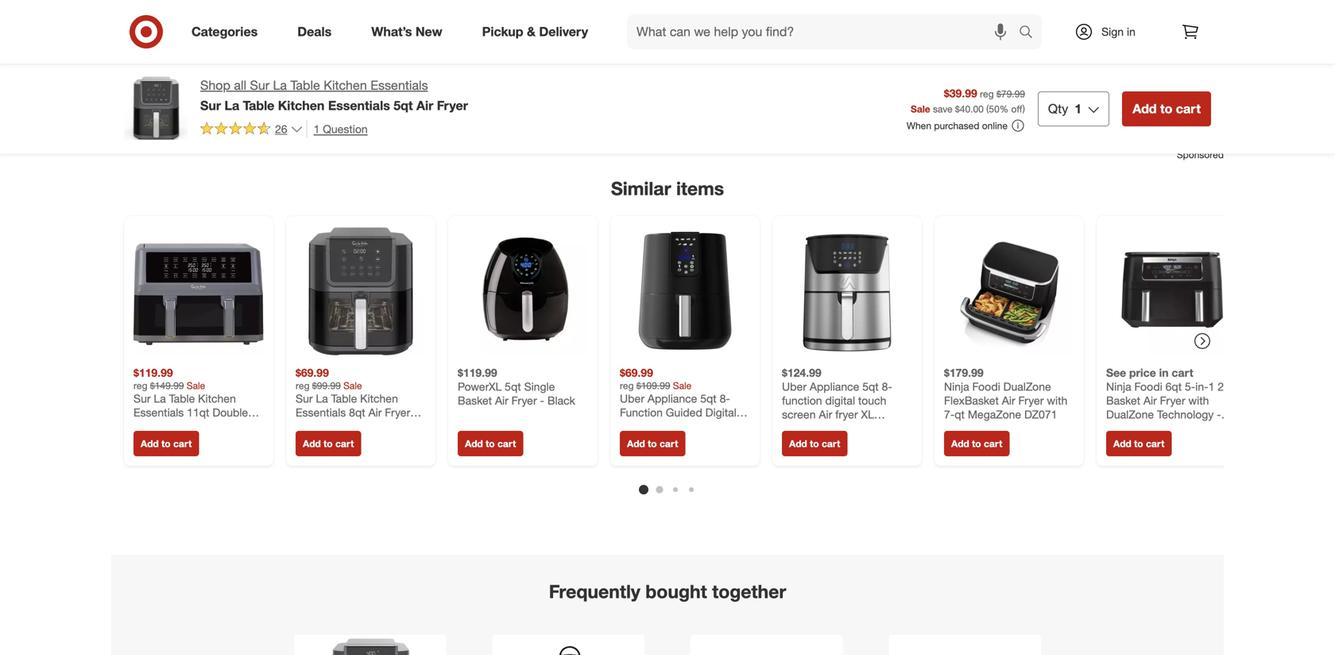 Task type: locate. For each thing, give the bounding box(es) containing it.
0 vertical spatial in
[[1127, 25, 1136, 39]]

0 horizontal spatial $119.99
[[134, 366, 173, 380]]

$79.99
[[997, 88, 1026, 100]]

1 vertical spatial 1
[[314, 122, 320, 136]]

ninja
[[945, 380, 970, 394], [1107, 380, 1132, 394]]

air left dz071
[[1002, 394, 1016, 407]]

2 horizontal spatial black
[[673, 419, 700, 433]]

5qt up xl
[[863, 380, 879, 394]]

add to cart down the function
[[627, 438, 679, 450]]

items
[[677, 177, 724, 200]]

0 vertical spatial dualzone
[[1004, 380, 1052, 394]]

sponsored
[[1177, 149, 1225, 161]]

%
[[1000, 103, 1009, 115]]

reg for %
[[981, 88, 994, 100]]

sale up when
[[911, 103, 931, 115]]

essentials
[[371, 78, 428, 93], [328, 98, 390, 113], [134, 405, 184, 419], [296, 405, 346, 419]]

2 foodi from the left
[[1135, 380, 1163, 394]]

0 horizontal spatial in
[[1127, 25, 1136, 39]]

air left guided
[[620, 419, 634, 433]]

appliance inside $124.99 uber appliance 5qt 8- function digital touch screen air fryer xl premium - stainless steel
[[810, 380, 860, 394]]

cart for $119.99 powerxl 5qt single basket air fryer - black
[[498, 438, 516, 450]]

reg inside the $39.99 reg $79.99 sale save $ 40.00 ( 50 % off )
[[981, 88, 994, 100]]

foodi up megazone
[[973, 380, 1001, 394]]

1 $69.99 from the left
[[296, 366, 329, 380]]

cart down the technology
[[1147, 438, 1165, 450]]

0 horizontal spatial dualzone
[[1004, 380, 1052, 394]]

1 vertical spatial in
[[1160, 366, 1169, 380]]

1 horizontal spatial ninja
[[1107, 380, 1132, 394]]

0 horizontal spatial appliance
[[648, 392, 698, 405]]

double
[[213, 405, 248, 419]]

to for $69.99 reg $99.99 sale sur la table kitchen essentials 8qt air fryer black
[[324, 438, 333, 450]]

region
[[111, 55, 1247, 655]]

search
[[1012, 26, 1050, 41]]

5qt left the single
[[505, 380, 521, 394]]

0 horizontal spatial uber
[[620, 392, 645, 405]]

basket up dz090
[[1107, 394, 1141, 407]]

add to cart down powerxl
[[465, 438, 516, 450]]

sale for guided
[[673, 380, 692, 392]]

kitchen inside $69.99 reg $99.99 sale sur la table kitchen essentials 8qt air fryer black
[[360, 392, 398, 405]]

fryer
[[836, 407, 858, 421]]

&
[[527, 24, 536, 39]]

add for see price in cart ninja foodi 6qt 5-in-1 2- basket air fryer with dualzone technology - dz090
[[1114, 438, 1132, 450]]

add to cart button down 11qt
[[134, 431, 199, 456]]

cart down guided
[[660, 438, 679, 450]]

fryer
[[437, 98, 468, 113], [512, 394, 537, 407], [1019, 394, 1044, 407], [1161, 394, 1186, 407], [385, 405, 411, 419], [187, 419, 213, 433], [637, 419, 662, 433]]

1 horizontal spatial $69.99
[[620, 366, 654, 380]]

26
[[275, 122, 288, 136]]

sur la table kitchen essentials 5qt air fryer image
[[316, 638, 424, 655]]

$119.99 inside $119.99 powerxl 5qt single basket air fryer - black
[[458, 366, 497, 380]]

ninja up qt at the right bottom of page
[[945, 380, 970, 394]]

in
[[1127, 25, 1136, 39], [1160, 366, 1169, 380]]

appliance left digital
[[648, 392, 698, 405]]

add to cart button down qt at the right bottom of page
[[945, 431, 1010, 456]]

$69.99 for sur
[[296, 366, 329, 380]]

reg inside $69.99 reg $99.99 sale sur la table kitchen essentials 8qt air fryer black
[[296, 380, 310, 392]]

$119.99 for reg
[[134, 366, 173, 380]]

to for $119.99 reg $149.99 sale sur la table kitchen essentials 11qt double basket air fryer
[[161, 438, 171, 450]]

in right price
[[1160, 366, 1169, 380]]

what's new link
[[358, 14, 462, 49]]

1
[[1075, 101, 1082, 116], [314, 122, 320, 136], [1209, 380, 1215, 394]]

2 with from the left
[[1189, 394, 1210, 407]]

0 horizontal spatial 8-
[[720, 392, 731, 405]]

reg
[[981, 88, 994, 100], [134, 380, 148, 392], [296, 380, 310, 392], [620, 380, 634, 392]]

0 horizontal spatial $69.99
[[296, 366, 329, 380]]

8qt
[[349, 405, 366, 419]]

basket left the single
[[458, 394, 492, 407]]

reg for guided
[[620, 380, 634, 392]]

What can we help you find? suggestions appear below search field
[[627, 14, 1023, 49]]

basket down $149.99
[[134, 419, 168, 433]]

deals link
[[284, 14, 352, 49]]

ninja inside the $179.99 ninja foodi dualzone flexbasket air fryer with 7-qt megazone dz071
[[945, 380, 970, 394]]

appliance
[[810, 380, 860, 394], [648, 392, 698, 405]]

1 horizontal spatial basket
[[458, 394, 492, 407]]

0 horizontal spatial black
[[296, 419, 324, 433]]

categories
[[192, 24, 258, 39]]

appliance up fryer
[[810, 380, 860, 394]]

when
[[907, 120, 932, 132]]

basket for sur la table kitchen essentials 11qt double basket air fryer
[[134, 419, 168, 433]]

2 horizontal spatial basket
[[1107, 394, 1141, 407]]

price
[[1130, 366, 1157, 380]]

black inside $69.99 reg $109.99 sale uber appliance 5qt 8- function guided digital air fryer - black
[[673, 419, 700, 433]]

ninja foodi dualzone flexbasket air fryer with 7-qt megazone dz071 image
[[945, 226, 1075, 356]]

1 with from the left
[[1048, 394, 1068, 407]]

2 ninja from the left
[[1107, 380, 1132, 394]]

8- inside $124.99 uber appliance 5qt 8- function digital touch screen air fryer xl premium - stainless steel
[[882, 380, 893, 394]]

0 horizontal spatial ninja
[[945, 380, 970, 394]]

5qt inside shop all sur la table kitchen essentials sur la table kitchen essentials 5qt air fryer
[[394, 98, 413, 113]]

add to cart down dz090
[[1114, 438, 1165, 450]]

sur left 8qt
[[296, 392, 313, 405]]

reg inside $69.99 reg $109.99 sale uber appliance 5qt 8- function guided digital air fryer - black
[[620, 380, 634, 392]]

table inside $69.99 reg $99.99 sale sur la table kitchen essentials 8qt air fryer black
[[331, 392, 357, 405]]

8- right guided
[[720, 392, 731, 405]]

la right "all"
[[273, 78, 287, 93]]

add to cart button for $119.99 powerxl 5qt single basket air fryer - black
[[458, 431, 523, 456]]

5qt down the what's new
[[394, 98, 413, 113]]

dualzone inside the $179.99 ninja foodi dualzone flexbasket air fryer with 7-qt megazone dz071
[[1004, 380, 1052, 394]]

cart down megazone
[[984, 438, 1003, 450]]

add to cart down premium
[[790, 438, 841, 450]]

to
[[1161, 101, 1173, 116], [161, 438, 171, 450], [324, 438, 333, 450], [486, 438, 495, 450], [648, 438, 657, 450], [810, 438, 820, 450], [973, 438, 982, 450], [1135, 438, 1144, 450]]

sale inside $69.99 reg $99.99 sale sur la table kitchen essentials 8qt air fryer black
[[344, 380, 362, 392]]

reg left $99.99
[[296, 380, 310, 392]]

add
[[1133, 101, 1157, 116], [141, 438, 159, 450], [303, 438, 321, 450], [465, 438, 483, 450], [627, 438, 645, 450], [790, 438, 808, 450], [952, 438, 970, 450], [1114, 438, 1132, 450]]

with inside the $179.99 ninja foodi dualzone flexbasket air fryer with 7-qt megazone dz071
[[1048, 394, 1068, 407]]

add to cart for $69.99 reg $99.99 sale sur la table kitchen essentials 8qt air fryer black
[[303, 438, 354, 450]]

air inside $69.99 reg $109.99 sale uber appliance 5qt 8- function guided digital air fryer - black
[[620, 419, 634, 433]]

$179.99 ninja foodi dualzone flexbasket air fryer with 7-qt megazone dz071
[[945, 366, 1068, 421]]

ninja inside see price in cart ninja foodi 6qt 5-in-1 2- basket air fryer with dualzone technology - dz090
[[1107, 380, 1132, 394]]

1 left "question"
[[314, 122, 320, 136]]

$99.99
[[312, 380, 341, 392]]

with left the 2-
[[1189, 394, 1210, 407]]

essentials down $149.99
[[134, 405, 184, 419]]

in inside see price in cart ninja foodi 6qt 5-in-1 2- basket air fryer with dualzone technology - dz090
[[1160, 366, 1169, 380]]

with
[[1048, 394, 1068, 407], [1189, 394, 1210, 407]]

1 $119.99 from the left
[[134, 366, 173, 380]]

5qt right $109.99
[[701, 392, 717, 405]]

1 horizontal spatial dualzone
[[1107, 407, 1155, 421]]

2 $69.99 from the left
[[620, 366, 654, 380]]

essentials up "question"
[[328, 98, 390, 113]]

la
[[273, 78, 287, 93], [225, 98, 240, 113], [154, 392, 166, 405], [316, 392, 328, 405]]

- down the 2-
[[1218, 407, 1222, 421]]

sale inside $69.99 reg $109.99 sale uber appliance 5qt 8- function guided digital air fryer - black
[[673, 380, 692, 392]]

qty
[[1049, 101, 1069, 116]]

add to cart button down 8qt
[[296, 431, 361, 456]]

1 left the 2-
[[1209, 380, 1215, 394]]

guided
[[666, 405, 703, 419]]

kitchen right $149.99
[[198, 392, 236, 405]]

$69.99 inside $69.99 reg $109.99 sale uber appliance 5qt 8- function guided digital air fryer - black
[[620, 366, 654, 380]]

cart down premium
[[822, 438, 841, 450]]

add to cart button
[[1123, 91, 1212, 126], [134, 431, 199, 456], [296, 431, 361, 456], [458, 431, 523, 456], [620, 431, 686, 456], [782, 431, 848, 456], [945, 431, 1010, 456], [1107, 431, 1172, 456]]

air right 8qt
[[369, 405, 382, 419]]

8- up steel
[[882, 380, 893, 394]]

black inside $119.99 powerxl 5qt single basket air fryer - black
[[548, 394, 576, 407]]

search button
[[1012, 14, 1050, 52]]

sur inside $69.99 reg $99.99 sale sur la table kitchen essentials 8qt air fryer black
[[296, 392, 313, 405]]

- right the function
[[665, 419, 670, 433]]

sur right "all"
[[250, 78, 270, 93]]

1 horizontal spatial uber
[[782, 380, 807, 394]]

sale for 11qt
[[187, 380, 205, 392]]

reg left $109.99
[[620, 380, 634, 392]]

foodi inside the $179.99 ninja foodi dualzone flexbasket air fryer with 7-qt megazone dz071
[[973, 380, 1001, 394]]

fryer inside the $179.99 ninja foodi dualzone flexbasket air fryer with 7-qt megazone dz071
[[1019, 394, 1044, 407]]

- right powerxl
[[540, 394, 545, 407]]

cart for $179.99 ninja foodi dualzone flexbasket air fryer with 7-qt megazone dz071
[[984, 438, 1003, 450]]

sale inside $119.99 reg $149.99 sale sur la table kitchen essentials 11qt double basket air fryer
[[187, 380, 205, 392]]

black
[[548, 394, 576, 407], [296, 419, 324, 433], [673, 419, 700, 433]]

$69.99 reg $109.99 sale uber appliance 5qt 8- function guided digital air fryer - black
[[620, 366, 737, 433]]

7-
[[945, 407, 955, 421]]

cart
[[1177, 101, 1201, 116], [1172, 366, 1194, 380], [173, 438, 192, 450], [336, 438, 354, 450], [498, 438, 516, 450], [660, 438, 679, 450], [822, 438, 841, 450], [984, 438, 1003, 450], [1147, 438, 1165, 450]]

add to cart down 8qt
[[303, 438, 354, 450]]

sur left 11qt
[[134, 392, 151, 405]]

foodi left 6qt
[[1135, 380, 1163, 394]]

cart down $119.99 powerxl 5qt single basket air fryer - black
[[498, 438, 516, 450]]

cart for see price in cart ninja foodi 6qt 5-in-1 2- basket air fryer with dualzone technology - dz090
[[1147, 438, 1165, 450]]

2 $119.99 from the left
[[458, 366, 497, 380]]

frequently bought together
[[549, 580, 787, 603]]

add to cart button for $124.99 uber appliance 5qt 8- function digital touch screen air fryer xl premium - stainless steel
[[782, 431, 848, 456]]

air left 6qt
[[1144, 394, 1158, 407]]

add to cart button down the technology
[[1107, 431, 1172, 456]]

8-
[[882, 380, 893, 394], [720, 392, 731, 405]]

sale up guided
[[673, 380, 692, 392]]

la left 11qt
[[154, 392, 166, 405]]

uber left guided
[[620, 392, 645, 405]]

kitchen right $99.99
[[360, 392, 398, 405]]

flexbasket
[[945, 394, 999, 407]]

with right megazone
[[1048, 394, 1068, 407]]

add for $179.99 ninja foodi dualzone flexbasket air fryer with 7-qt megazone dz071
[[952, 438, 970, 450]]

uber up screen
[[782, 380, 807, 394]]

add to cart button up sponsored
[[1123, 91, 1212, 126]]

add to cart down 11qt
[[141, 438, 192, 450]]

air left the single
[[495, 394, 509, 407]]

-
[[540, 394, 545, 407], [1218, 407, 1222, 421], [665, 419, 670, 433], [830, 421, 834, 435]]

basket inside $119.99 reg $149.99 sale sur la table kitchen essentials 11qt double basket air fryer
[[134, 419, 168, 433]]

sur la table kitchen essentials 11qt double basket air fryer image
[[134, 226, 264, 356]]

$119.99 powerxl 5qt single basket air fryer - black
[[458, 366, 576, 407]]

air down new
[[417, 98, 434, 113]]

uber
[[782, 380, 807, 394], [620, 392, 645, 405]]

1 horizontal spatial 8-
[[882, 380, 893, 394]]

with inside see price in cart ninja foodi 6qt 5-in-1 2- basket air fryer with dualzone technology - dz090
[[1189, 394, 1210, 407]]

air left fryer
[[819, 407, 833, 421]]

sale inside the $39.99 reg $79.99 sale save $ 40.00 ( 50 % off )
[[911, 103, 931, 115]]

to for see price in cart ninja foodi 6qt 5-in-1 2- basket air fryer with dualzone technology - dz090
[[1135, 438, 1144, 450]]

2 vertical spatial 1
[[1209, 380, 1215, 394]]

kitchen
[[324, 78, 367, 93], [278, 98, 325, 113], [198, 392, 236, 405], [360, 392, 398, 405]]

in right sign
[[1127, 25, 1136, 39]]

to for $179.99 ninja foodi dualzone flexbasket air fryer with 7-qt megazone dz071
[[973, 438, 982, 450]]

- inside $119.99 powerxl 5qt single basket air fryer - black
[[540, 394, 545, 407]]

add to cart button down screen
[[782, 431, 848, 456]]

0 horizontal spatial basket
[[134, 419, 168, 433]]

$69.99 for uber
[[620, 366, 654, 380]]

cart left in-
[[1172, 366, 1194, 380]]

0 horizontal spatial with
[[1048, 394, 1068, 407]]

essentials down $99.99
[[296, 405, 346, 419]]

add to cart button down powerxl
[[458, 431, 523, 456]]

cart down 11qt
[[173, 438, 192, 450]]

cart down 8qt
[[336, 438, 354, 450]]

1 foodi from the left
[[973, 380, 1001, 394]]

dualzone
[[1004, 380, 1052, 394], [1107, 407, 1155, 421]]

- inside $69.99 reg $109.99 sale uber appliance 5qt 8- function guided digital air fryer - black
[[665, 419, 670, 433]]

add to cart for $69.99 reg $109.99 sale uber appliance 5qt 8- function guided digital air fryer - black
[[627, 438, 679, 450]]

1 right qty
[[1075, 101, 1082, 116]]

1 horizontal spatial foodi
[[1135, 380, 1163, 394]]

air left 11qt
[[171, 419, 184, 433]]

$69.99 inside $69.99 reg $99.99 sale sur la table kitchen essentials 8qt air fryer black
[[296, 366, 329, 380]]

0 horizontal spatial 1
[[314, 122, 320, 136]]

add to cart for $119.99 reg $149.99 sale sur la table kitchen essentials 11qt double basket air fryer
[[141, 438, 192, 450]]

dualzone down price
[[1107, 407, 1155, 421]]

basket
[[458, 394, 492, 407], [1107, 394, 1141, 407], [134, 419, 168, 433]]

1 horizontal spatial in
[[1160, 366, 1169, 380]]

1 horizontal spatial black
[[548, 394, 576, 407]]

reg for 11qt
[[134, 380, 148, 392]]

screen
[[782, 407, 816, 421]]

sale up 11qt
[[187, 380, 205, 392]]

foodi
[[973, 380, 1001, 394], [1135, 380, 1163, 394]]

ninja foodi 6qt 5-in-1 2-basket air fryer with dualzone technology - dz090 image
[[1107, 226, 1237, 356]]

reg up ( at the right top of page
[[981, 88, 994, 100]]

1 horizontal spatial 1
[[1075, 101, 1082, 116]]

oster diamondforce 6 cup nonstick  electric rice cooker - black image
[[515, 638, 623, 655]]

1 horizontal spatial appliance
[[810, 380, 860, 394]]

to for $119.99 powerxl 5qt single basket air fryer - black
[[486, 438, 495, 450]]

1 horizontal spatial $119.99
[[458, 366, 497, 380]]

sur
[[250, 78, 270, 93], [200, 98, 221, 113], [134, 392, 151, 405], [296, 392, 313, 405]]

- left fryer
[[830, 421, 834, 435]]

kitchen up "question"
[[324, 78, 367, 93]]

$119.99 inside $119.99 reg $149.99 sale sur la table kitchen essentials 11qt double basket air fryer
[[134, 366, 173, 380]]

sale right $99.99
[[344, 380, 362, 392]]

dualzone up dz071
[[1004, 380, 1052, 394]]

la inside $119.99 reg $149.99 sale sur la table kitchen essentials 11qt double basket air fryer
[[154, 392, 166, 405]]

see
[[1107, 366, 1127, 380]]

add to cart down qt at the right bottom of page
[[952, 438, 1003, 450]]

ninja up dz090
[[1107, 380, 1132, 394]]

essentials down the what's new
[[371, 78, 428, 93]]

purchased
[[935, 120, 980, 132]]

reg left $149.99
[[134, 380, 148, 392]]

function
[[620, 405, 663, 419]]

air
[[417, 98, 434, 113], [495, 394, 509, 407], [1002, 394, 1016, 407], [1144, 394, 1158, 407], [369, 405, 382, 419], [819, 407, 833, 421], [171, 419, 184, 433], [620, 419, 634, 433]]

table inside $119.99 reg $149.99 sale sur la table kitchen essentials 11qt double basket air fryer
[[169, 392, 195, 405]]

2 horizontal spatial 1
[[1209, 380, 1215, 394]]

add to cart up sponsored
[[1133, 101, 1201, 116]]

$119.99
[[134, 366, 173, 380], [458, 366, 497, 380]]

la left 8qt
[[316, 392, 328, 405]]

1 horizontal spatial with
[[1189, 394, 1210, 407]]

add to cart button down the function
[[620, 431, 686, 456]]

kitchen inside $119.99 reg $149.99 sale sur la table kitchen essentials 11qt double basket air fryer
[[198, 392, 236, 405]]

1 ninja from the left
[[945, 380, 970, 394]]

add for $119.99 powerxl 5qt single basket air fryer - black
[[465, 438, 483, 450]]

sale for %
[[911, 103, 931, 115]]

$179.99
[[945, 366, 984, 380]]

basket inside see price in cart ninja foodi 6qt 5-in-1 2- basket air fryer with dualzone technology - dz090
[[1107, 394, 1141, 407]]

digital
[[706, 405, 737, 419]]

$69.99
[[296, 366, 329, 380], [620, 366, 654, 380]]

reg inside $119.99 reg $149.99 sale sur la table kitchen essentials 11qt double basket air fryer
[[134, 380, 148, 392]]

0 horizontal spatial foodi
[[973, 380, 1001, 394]]

1 vertical spatial dualzone
[[1107, 407, 1155, 421]]

5-
[[1186, 380, 1196, 394]]

fryer inside $69.99 reg $109.99 sale uber appliance 5qt 8- function guided digital air fryer - black
[[637, 419, 662, 433]]

powerxl
[[458, 380, 502, 394]]



Task type: vqa. For each thing, say whether or not it's contained in the screenshot.
decor
no



Task type: describe. For each thing, give the bounding box(es) containing it.
cart for $69.99 reg $99.99 sale sur la table kitchen essentials 8qt air fryer black
[[336, 438, 354, 450]]

uber appliance 5qt 8-function digital touch screen air fryer xl premium - stainless steel image
[[782, 226, 913, 356]]

frequently
[[549, 580, 641, 603]]

add to cart button for $69.99 reg $109.99 sale uber appliance 5qt 8- function guided digital air fryer - black
[[620, 431, 686, 456]]

sign in
[[1102, 25, 1136, 39]]

pickup & delivery link
[[469, 14, 608, 49]]

technology
[[1158, 407, 1214, 421]]

bought
[[646, 580, 708, 603]]

add for $69.99 reg $99.99 sale sur la table kitchen essentials 8qt air fryer black
[[303, 438, 321, 450]]

megazone
[[968, 407, 1022, 421]]

sur down shop
[[200, 98, 221, 113]]

new
[[416, 24, 443, 39]]

advertisement region
[[111, 55, 1225, 148]]

add to cart for see price in cart ninja foodi 6qt 5-in-1 2- basket air fryer with dualzone technology - dz090
[[1114, 438, 1165, 450]]

dualzone inside see price in cart ninja foodi 6qt 5-in-1 2- basket air fryer with dualzone technology - dz090
[[1107, 407, 1155, 421]]

air inside shop all sur la table kitchen essentials sur la table kitchen essentials 5qt air fryer
[[417, 98, 434, 113]]

deals
[[298, 24, 332, 39]]

$69.99 reg $99.99 sale sur la table kitchen essentials 8qt air fryer black
[[296, 366, 411, 433]]

xl
[[862, 407, 875, 421]]

50
[[989, 103, 1000, 115]]

la inside $69.99 reg $99.99 sale sur la table kitchen essentials 8qt air fryer black
[[316, 392, 328, 405]]

add to cart button for $119.99 reg $149.99 sale sur la table kitchen essentials 11qt double basket air fryer
[[134, 431, 199, 456]]

sur inside $119.99 reg $149.99 sale sur la table kitchen essentials 11qt double basket air fryer
[[134, 392, 151, 405]]

uber inside $69.99 reg $109.99 sale uber appliance 5qt 8- function guided digital air fryer - black
[[620, 392, 645, 405]]

1 inside 1 question link
[[314, 122, 320, 136]]

5qt inside $119.99 powerxl 5qt single basket air fryer - black
[[505, 380, 521, 394]]

$124.99 uber appliance 5qt 8- function digital touch screen air fryer xl premium - stainless steel
[[782, 366, 910, 435]]

to for $124.99 uber appliance 5qt 8- function digital touch screen air fryer xl premium - stainless steel
[[810, 438, 820, 450]]

together
[[713, 580, 787, 603]]

delivery
[[539, 24, 588, 39]]

image of sur la table kitchen essentials 5qt air fryer image
[[124, 76, 188, 140]]

sign in link
[[1062, 14, 1161, 49]]

add to cart button for see price in cart ninja foodi 6qt 5-in-1 2- basket air fryer with dualzone technology - dz090
[[1107, 431, 1172, 456]]

$149.99
[[150, 380, 184, 392]]

add to cart button for $69.99 reg $99.99 sale sur la table kitchen essentials 8qt air fryer black
[[296, 431, 361, 456]]

5qt inside $69.99 reg $109.99 sale uber appliance 5qt 8- function guided digital air fryer - black
[[701, 392, 717, 405]]

2-
[[1218, 380, 1229, 394]]

premium
[[782, 421, 827, 435]]

fryer inside shop all sur la table kitchen essentials sur la table kitchen essentials 5qt air fryer
[[437, 98, 468, 113]]

categories link
[[178, 14, 278, 49]]

fryer inside see price in cart ninja foodi 6qt 5-in-1 2- basket air fryer with dualzone technology - dz090
[[1161, 394, 1186, 407]]

touch
[[859, 394, 887, 407]]

8- inside $69.99 reg $109.99 sale uber appliance 5qt 8- function guided digital air fryer - black
[[720, 392, 731, 405]]

$
[[956, 103, 960, 115]]

qt
[[955, 407, 965, 421]]

11qt
[[187, 405, 209, 419]]

essentials inside $69.99 reg $99.99 sale sur la table kitchen essentials 8qt air fryer black
[[296, 405, 346, 419]]

all
[[234, 78, 247, 93]]

powerxl 5qt single basket air fryer - black image
[[458, 226, 588, 356]]

air inside see price in cart ninja foodi 6qt 5-in-1 2- basket air fryer with dualzone technology - dz090
[[1144, 394, 1158, 407]]

add for $124.99 uber appliance 5qt 8- function digital touch screen air fryer xl premium - stainless steel
[[790, 438, 808, 450]]

air inside $69.99 reg $99.99 sale sur la table kitchen essentials 8qt air fryer black
[[369, 405, 382, 419]]

save
[[934, 103, 953, 115]]

)
[[1023, 103, 1026, 115]]

basket inside $119.99 powerxl 5qt single basket air fryer - black
[[458, 394, 492, 407]]

0 vertical spatial 1
[[1075, 101, 1082, 116]]

sur la table kitchen essentials 8qt air fryer black image
[[296, 226, 426, 356]]

question
[[323, 122, 368, 136]]

region containing similar items
[[111, 55, 1247, 655]]

cart inside see price in cart ninja foodi 6qt 5-in-1 2- basket air fryer with dualzone technology - dz090
[[1172, 366, 1194, 380]]

uber inside $124.99 uber appliance 5qt 8- function digital touch screen air fryer xl premium - stainless steel
[[782, 380, 807, 394]]

26 link
[[200, 120, 303, 139]]

in-
[[1196, 380, 1209, 394]]

qty 1
[[1049, 101, 1082, 116]]

basket for ninja foodi 6qt 5-in-1 2- basket air fryer with dualzone technology - dz090
[[1107, 394, 1141, 407]]

- inside $124.99 uber appliance 5qt 8- function digital touch screen air fryer xl premium - stainless steel
[[830, 421, 834, 435]]

similar items
[[611, 177, 724, 200]]

sale for 8qt
[[344, 380, 362, 392]]

$119.99 for powerxl
[[458, 366, 497, 380]]

1 inside see price in cart ninja foodi 6qt 5-in-1 2- basket air fryer with dualzone technology - dz090
[[1209, 380, 1215, 394]]

add to cart button for $179.99 ninja foodi dualzone flexbasket air fryer with 7-qt megazone dz071
[[945, 431, 1010, 456]]

kitchen up 26
[[278, 98, 325, 113]]

add for $69.99 reg $109.99 sale uber appliance 5qt 8- function guided digital air fryer - black
[[627, 438, 645, 450]]

black inside $69.99 reg $99.99 sale sur la table kitchen essentials 8qt air fryer black
[[296, 419, 324, 433]]

dz090
[[1107, 421, 1140, 435]]

cart for $69.99 reg $109.99 sale uber appliance 5qt 8- function guided digital air fryer - black
[[660, 438, 679, 450]]

fryer inside $69.99 reg $99.99 sale sur la table kitchen essentials 8qt air fryer black
[[385, 405, 411, 419]]

see price in cart ninja foodi 6qt 5-in-1 2- basket air fryer with dualzone technology - dz090
[[1107, 366, 1229, 435]]

1 question link
[[307, 120, 368, 138]]

uber appliance 5qt 8-function guided digital air fryer - black image
[[620, 226, 751, 356]]

what's
[[372, 24, 412, 39]]

dz071
[[1025, 407, 1058, 421]]

sign
[[1102, 25, 1124, 39]]

similar
[[611, 177, 672, 200]]

air inside the $179.99 ninja foodi dualzone flexbasket air fryer with 7-qt megazone dz071
[[1002, 394, 1016, 407]]

$119.99 reg $149.99 sale sur la table kitchen essentials 11qt double basket air fryer
[[134, 366, 248, 433]]

6qt
[[1166, 380, 1182, 394]]

fryer inside $119.99 reg $149.99 sale sur la table kitchen essentials 11qt double basket air fryer
[[187, 419, 213, 433]]

$39.99 reg $79.99 sale save $ 40.00 ( 50 % off )
[[911, 86, 1026, 115]]

add for $119.99 reg $149.99 sale sur la table kitchen essentials 11qt double basket air fryer
[[141, 438, 159, 450]]

pickup
[[482, 24, 524, 39]]

1 question
[[314, 122, 368, 136]]

add to cart for $179.99 ninja foodi dualzone flexbasket air fryer with 7-qt megazone dz071
[[952, 438, 1003, 450]]

shop all sur la table kitchen essentials sur la table kitchen essentials 5qt air fryer
[[200, 78, 468, 113]]

shop
[[200, 78, 231, 93]]

fryer inside $119.99 powerxl 5qt single basket air fryer - black
[[512, 394, 537, 407]]

appliance inside $69.99 reg $109.99 sale uber appliance 5qt 8- function guided digital air fryer - black
[[648, 392, 698, 405]]

$124.99
[[782, 366, 822, 380]]

air inside $124.99 uber appliance 5qt 8- function digital touch screen air fryer xl premium - stainless steel
[[819, 407, 833, 421]]

40.00
[[960, 103, 984, 115]]

$39.99
[[945, 86, 978, 100]]

add to cart for $124.99 uber appliance 5qt 8- function digital touch screen air fryer xl premium - stainless steel
[[790, 438, 841, 450]]

air inside $119.99 reg $149.99 sale sur la table kitchen essentials 11qt double basket air fryer
[[171, 419, 184, 433]]

essentials inside $119.99 reg $149.99 sale sur la table kitchen essentials 11qt double basket air fryer
[[134, 405, 184, 419]]

function
[[782, 394, 823, 407]]

cart up sponsored
[[1177, 101, 1201, 116]]

cart for $119.99 reg $149.99 sale sur la table kitchen essentials 11qt double basket air fryer
[[173, 438, 192, 450]]

reg for 8qt
[[296, 380, 310, 392]]

la down "all"
[[225, 98, 240, 113]]

cart for $124.99 uber appliance 5qt 8- function digital touch screen air fryer xl premium - stainless steel
[[822, 438, 841, 450]]

5qt inside $124.99 uber appliance 5qt 8- function digital touch screen air fryer xl premium - stainless steel
[[863, 380, 879, 394]]

off
[[1012, 103, 1023, 115]]

online
[[983, 120, 1008, 132]]

when purchased online
[[907, 120, 1008, 132]]

- inside see price in cart ninja foodi 6qt 5-in-1 2- basket air fryer with dualzone technology - dz090
[[1218, 407, 1222, 421]]

air inside $119.99 powerxl 5qt single basket air fryer - black
[[495, 394, 509, 407]]

single
[[524, 380, 555, 394]]

pickup & delivery
[[482, 24, 588, 39]]

stainless
[[837, 421, 882, 435]]

steel
[[885, 421, 910, 435]]

foodi inside see price in cart ninja foodi 6qt 5-in-1 2- basket air fryer with dualzone technology - dz090
[[1135, 380, 1163, 394]]

$109.99
[[637, 380, 671, 392]]

add to cart for $119.99 powerxl 5qt single basket air fryer - black
[[465, 438, 516, 450]]

to for $69.99 reg $109.99 sale uber appliance 5qt 8- function guided digital air fryer - black
[[648, 438, 657, 450]]

(
[[987, 103, 989, 115]]

digital
[[826, 394, 856, 407]]

what's new
[[372, 24, 443, 39]]



